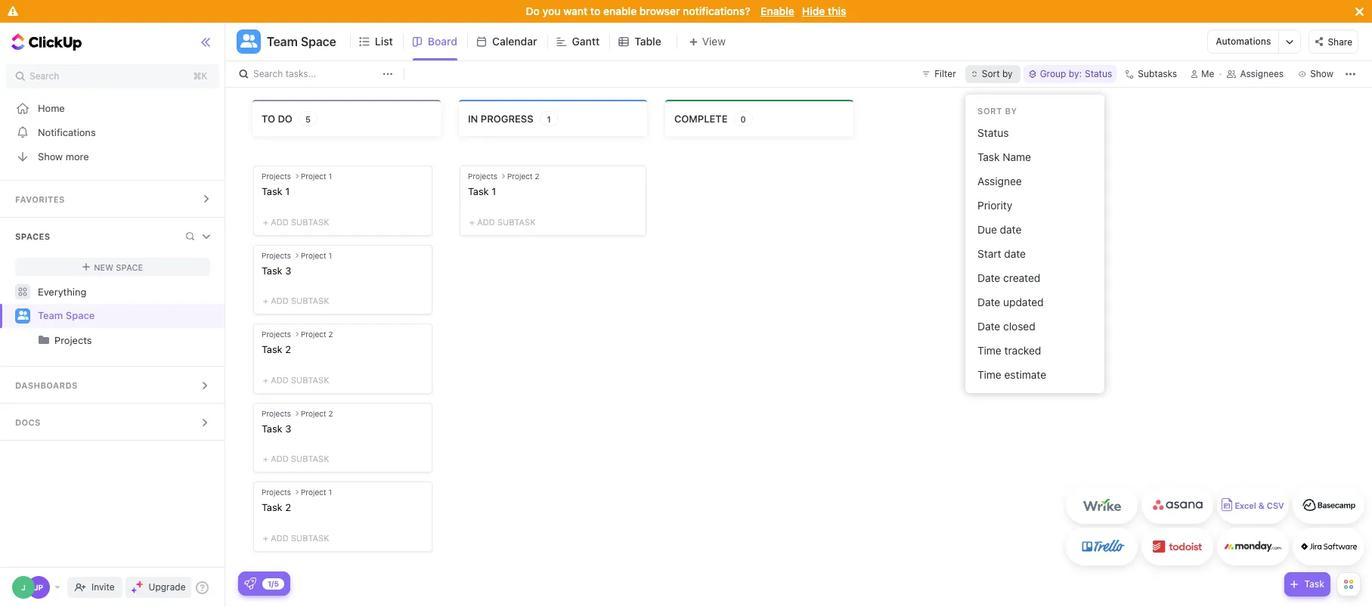Task type: locate. For each thing, give the bounding box(es) containing it.
2 horizontal spatial space
[[301, 35, 336, 48]]

task 1
[[468, 185, 496, 197]]

team space button
[[261, 25, 336, 58]]

Search tasks... text field
[[253, 64, 379, 85]]

hide
[[802, 5, 825, 17]]

time estimate
[[978, 368, 1047, 381]]

1 horizontal spatial team
[[267, 35, 298, 48]]

search inside the sidebar 'navigation'
[[29, 70, 59, 82]]

date up the date created
[[1005, 247, 1026, 260]]

1 project 1 from the top
[[301, 172, 332, 181]]

1 vertical spatial date
[[1005, 247, 1026, 260]]

0 vertical spatial space
[[301, 35, 336, 48]]

2 projects link from the left
[[54, 328, 212, 352]]

in
[[468, 112, 478, 124]]

1 vertical spatial team
[[38, 310, 63, 322]]

0 vertical spatial task 3
[[262, 264, 291, 277]]

by
[[1003, 68, 1013, 79]]

+ down task 2
[[263, 375, 269, 385]]

team up search tasks... at the top left
[[267, 35, 298, 48]]

task 3
[[262, 264, 291, 277], [262, 423, 291, 435]]

0 vertical spatial to
[[591, 5, 601, 17]]

you
[[543, 5, 561, 17]]

time down time tracked
[[978, 368, 1002, 381]]

add down ‎task 1
[[271, 217, 289, 227]]

projects up ‎task 2
[[262, 488, 291, 497]]

name
[[1003, 150, 1032, 163]]

2 vertical spatial project 2
[[301, 409, 333, 418]]

task name
[[978, 150, 1032, 163]]

space right the new in the left of the page
[[116, 262, 143, 272]]

0 horizontal spatial team
[[38, 310, 63, 322]]

2 vertical spatial project 1
[[301, 488, 332, 497]]

+ add subtask down task 2
[[263, 375, 329, 385]]

1 vertical spatial 3
[[285, 423, 291, 435]]

0 vertical spatial project 2
[[507, 172, 540, 181]]

+ down ‎task 1
[[263, 217, 269, 227]]

projects up task 2
[[262, 330, 291, 339]]

1 task 3 from the top
[[262, 264, 291, 277]]

team inside button
[[267, 35, 298, 48]]

assignees
[[1241, 68, 1284, 79]]

1 horizontal spatial search
[[253, 68, 283, 79]]

&
[[1259, 501, 1265, 511]]

+ add subtask up task 2
[[263, 296, 329, 306]]

want
[[564, 5, 588, 17]]

2
[[535, 172, 540, 181], [329, 330, 333, 339], [285, 344, 291, 356], [329, 409, 333, 418], [285, 502, 291, 514]]

team space inside the sidebar 'navigation'
[[38, 310, 95, 322]]

team
[[267, 35, 298, 48], [38, 310, 63, 322]]

projects inside projects link
[[54, 334, 92, 346]]

task 3 for project 2
[[262, 423, 291, 435]]

tasks...
[[286, 68, 316, 79]]

projects down everything
[[54, 334, 92, 346]]

project 1 for task 3
[[301, 251, 332, 260]]

1 vertical spatial team space
[[38, 310, 95, 322]]

team space down everything
[[38, 310, 95, 322]]

1 vertical spatial task 3
[[262, 423, 291, 435]]

2 ‎task from the top
[[262, 502, 283, 514]]

1 projects link from the left
[[2, 328, 212, 352]]

priority
[[978, 199, 1013, 212]]

sort for sort by
[[978, 106, 1003, 116]]

2 date from the top
[[978, 296, 1001, 309]]

notifications
[[38, 126, 96, 138]]

1 vertical spatial time
[[978, 368, 1002, 381]]

3 date from the top
[[978, 320, 1001, 333]]

date
[[1000, 223, 1022, 236], [1005, 247, 1026, 260]]

1 date from the top
[[978, 271, 1001, 284]]

do
[[278, 112, 293, 124]]

date for date closed
[[978, 320, 1001, 333]]

project 2 for task 2
[[301, 330, 333, 339]]

0 vertical spatial ‎task
[[262, 185, 283, 197]]

add down task 2
[[271, 375, 289, 385]]

0 vertical spatial sort
[[982, 68, 1000, 79]]

to right want on the top of page
[[591, 5, 601, 17]]

add down ‎task 2
[[271, 533, 289, 543]]

2 vertical spatial date
[[978, 320, 1001, 333]]

2 time from the top
[[978, 368, 1002, 381]]

team inside the sidebar 'navigation'
[[38, 310, 63, 322]]

+ add subtask down ‎task 2
[[263, 533, 329, 543]]

0 horizontal spatial search
[[29, 70, 59, 82]]

to left the do
[[262, 112, 275, 124]]

date down "start"
[[978, 271, 1001, 284]]

5
[[305, 114, 311, 124]]

date right due
[[1000, 223, 1022, 236]]

time tracked button
[[972, 339, 1099, 363]]

time down date closed
[[978, 344, 1002, 357]]

new
[[94, 262, 114, 272]]

2 3 from the top
[[285, 423, 291, 435]]

team down everything
[[38, 310, 63, 322]]

3 project 1 from the top
[[301, 488, 332, 497]]

project 1
[[301, 172, 332, 181], [301, 251, 332, 260], [301, 488, 332, 497]]

1 vertical spatial ‎task
[[262, 502, 283, 514]]

date inside date created button
[[978, 271, 1001, 284]]

space down everything
[[66, 310, 95, 322]]

project
[[301, 172, 327, 181], [507, 172, 533, 181], [301, 251, 327, 260], [301, 330, 327, 339], [301, 409, 327, 418], [301, 488, 327, 497]]

add
[[271, 217, 289, 227], [477, 217, 495, 227], [271, 296, 289, 306], [271, 375, 289, 385], [271, 454, 289, 464], [271, 533, 289, 543]]

1 vertical spatial to
[[262, 112, 275, 124]]

show more
[[38, 150, 89, 162]]

search for search
[[29, 70, 59, 82]]

search tasks...
[[253, 68, 316, 79]]

0 horizontal spatial space
[[66, 310, 95, 322]]

‎task for ‎task 1
[[262, 185, 283, 197]]

to
[[591, 5, 601, 17], [262, 112, 275, 124]]

1 ‎task from the top
[[262, 185, 283, 197]]

add up task 2
[[271, 296, 289, 306]]

1 horizontal spatial space
[[116, 262, 143, 272]]

‎task for ‎task 2
[[262, 502, 283, 514]]

1 vertical spatial project 2
[[301, 330, 333, 339]]

excel & csv
[[1235, 501, 1285, 511]]

+ add subtask
[[263, 217, 329, 227], [470, 217, 536, 227], [263, 296, 329, 306], [263, 375, 329, 385], [263, 454, 329, 464], [263, 533, 329, 543]]

team space for team space button at the top left of page
[[267, 35, 336, 48]]

me
[[1202, 68, 1215, 79]]

projects down task 2
[[262, 409, 291, 418]]

team space link
[[38, 304, 212, 328]]

0 vertical spatial team
[[267, 35, 298, 48]]

space up search tasks... text box
[[301, 35, 336, 48]]

1 time from the top
[[978, 344, 1002, 357]]

date created
[[978, 271, 1041, 284]]

estimate
[[1005, 368, 1047, 381]]

search up home
[[29, 70, 59, 82]]

1 vertical spatial project 1
[[301, 251, 332, 260]]

date inside date closed button
[[978, 320, 1001, 333]]

date closed button
[[972, 315, 1099, 339]]

0 horizontal spatial to
[[262, 112, 275, 124]]

excel & csv link
[[1218, 486, 1290, 524]]

1 vertical spatial sort
[[978, 106, 1003, 116]]

0 vertical spatial date
[[978, 271, 1001, 284]]

+ add subtask down ‎task 1
[[263, 217, 329, 227]]

team for team space button at the top left of page
[[267, 35, 298, 48]]

2 project 1 from the top
[[301, 251, 332, 260]]

date inside date updated button
[[978, 296, 1001, 309]]

date up date closed
[[978, 296, 1001, 309]]

1
[[547, 114, 551, 124], [329, 172, 332, 181], [285, 185, 290, 197], [492, 185, 496, 197], [329, 251, 332, 260], [329, 488, 332, 497]]

2 vertical spatial space
[[66, 310, 95, 322]]

+ up ‎task 2
[[263, 454, 269, 464]]

table
[[635, 35, 662, 48]]

1 3 from the top
[[285, 264, 291, 277]]

0 horizontal spatial team space
[[38, 310, 95, 322]]

closed
[[1004, 320, 1036, 333]]

space inside button
[[301, 35, 336, 48]]

enable
[[604, 5, 637, 17]]

2 task 3 from the top
[[262, 423, 291, 435]]

sort inside dropdown button
[[982, 68, 1000, 79]]

date
[[978, 271, 1001, 284], [978, 296, 1001, 309], [978, 320, 1001, 333]]

0 vertical spatial time
[[978, 344, 1002, 357]]

task
[[978, 150, 1000, 163], [468, 185, 489, 197], [262, 264, 283, 277], [262, 344, 283, 356], [262, 423, 283, 435], [1305, 579, 1325, 590]]

sort for sort by
[[982, 68, 1000, 79]]

0 vertical spatial date
[[1000, 223, 1022, 236]]

list link
[[375, 23, 399, 61]]

projects down ‎task 1
[[262, 251, 291, 260]]

1 vertical spatial date
[[978, 296, 1001, 309]]

share
[[1328, 36, 1353, 47]]

sort by button
[[966, 65, 1021, 83]]

time for time estimate
[[978, 368, 1002, 381]]

sort
[[982, 68, 1000, 79], [978, 106, 1003, 116]]

upgrade link
[[125, 577, 192, 598]]

1 vertical spatial space
[[116, 262, 143, 272]]

+
[[263, 217, 269, 227], [470, 217, 475, 227], [263, 296, 269, 306], [263, 375, 269, 385], [263, 454, 269, 464], [263, 533, 269, 543]]

project 2 for task 1
[[507, 172, 540, 181]]

0 vertical spatial team space
[[267, 35, 336, 48]]

notifications?
[[683, 5, 751, 17]]

board link
[[428, 23, 464, 61]]

0 vertical spatial 3
[[285, 264, 291, 277]]

‎task
[[262, 185, 283, 197], [262, 502, 283, 514]]

due date button
[[972, 218, 1099, 242]]

task 2
[[262, 344, 291, 356]]

assignee button
[[972, 169, 1099, 194]]

date left closed
[[978, 320, 1001, 333]]

team space up tasks...
[[267, 35, 336, 48]]

board
[[428, 35, 458, 48]]

search
[[253, 68, 283, 79], [29, 70, 59, 82]]

search left tasks...
[[253, 68, 283, 79]]

me button
[[1185, 65, 1221, 83]]

team space for team space link
[[38, 310, 95, 322]]

0 vertical spatial project 1
[[301, 172, 332, 181]]

2 for 2
[[329, 330, 333, 339]]

1 horizontal spatial team space
[[267, 35, 336, 48]]

onboarding checklist button image
[[244, 578, 256, 590]]

team space inside button
[[267, 35, 336, 48]]



Task type: vqa. For each thing, say whether or not it's contained in the screenshot.
the version in the bottom of the page
no



Task type: describe. For each thing, give the bounding box(es) containing it.
2 for 3
[[329, 409, 333, 418]]

to do
[[262, 112, 293, 124]]

search for search tasks...
[[253, 68, 283, 79]]

add up ‎task 2
[[271, 454, 289, 464]]

project 1 for ‎task 1
[[301, 172, 332, 181]]

this
[[828, 5, 847, 17]]

notifications link
[[0, 120, 226, 144]]

team for team space link
[[38, 310, 63, 322]]

date for due date
[[1000, 223, 1022, 236]]

due
[[978, 223, 998, 236]]

time for time tracked
[[978, 344, 1002, 357]]

list
[[375, 35, 393, 48]]

share button
[[1310, 29, 1359, 54]]

csv
[[1268, 501, 1285, 511]]

project 2 for task 3
[[301, 409, 333, 418]]

calendar link
[[492, 23, 543, 61]]

new space
[[94, 262, 143, 272]]

progress
[[481, 112, 534, 124]]

time estimate button
[[972, 363, 1099, 387]]

start
[[978, 247, 1002, 260]]

add down task 1
[[477, 217, 495, 227]]

sort by
[[978, 106, 1018, 116]]

home
[[38, 102, 65, 114]]

user group image
[[17, 311, 28, 320]]

date updated button
[[972, 290, 1099, 315]]

status button
[[972, 121, 1099, 145]]

excel
[[1235, 501, 1257, 511]]

dashboards
[[15, 380, 78, 390]]

upgrade
[[149, 582, 186, 593]]

time tracked
[[978, 344, 1042, 357]]

‎task 1
[[262, 185, 290, 197]]

created
[[1004, 271, 1041, 284]]

browser
[[640, 5, 680, 17]]

status
[[978, 126, 1009, 139]]

gantt link
[[572, 23, 606, 61]]

project 1 for ‎task 2
[[301, 488, 332, 497]]

+ add subtask up ‎task 2
[[263, 454, 329, 464]]

do
[[526, 5, 540, 17]]

projects up task 1
[[468, 172, 498, 181]]

docs
[[15, 418, 41, 427]]

everything link
[[0, 280, 226, 304]]

gantt
[[572, 35, 600, 48]]

0
[[741, 114, 746, 124]]

date for start date
[[1005, 247, 1026, 260]]

tracked
[[1005, 344, 1042, 357]]

task name button
[[972, 145, 1099, 169]]

favorites
[[15, 194, 65, 204]]

automations
[[1216, 36, 1272, 47]]

complete
[[675, 112, 728, 124]]

date closed
[[978, 320, 1036, 333]]

by
[[1006, 106, 1018, 116]]

enable
[[761, 5, 795, 17]]

task 3 for project 1
[[262, 264, 291, 277]]

priority button
[[972, 194, 1099, 218]]

+ down task 1
[[470, 217, 475, 227]]

space for team space button at the top left of page
[[301, 35, 336, 48]]

+ down ‎task 2
[[263, 533, 269, 543]]

calendar
[[492, 35, 537, 48]]

onboarding checklist button element
[[244, 578, 256, 590]]

3 for project 2
[[285, 423, 291, 435]]

start date button
[[972, 242, 1099, 266]]

in progress
[[468, 112, 534, 124]]

sidebar navigation
[[0, 23, 226, 607]]

2 for 1
[[535, 172, 540, 181]]

sort by
[[982, 68, 1013, 79]]

assignees button
[[1221, 65, 1291, 83]]

automations button
[[1209, 30, 1279, 53]]

favorites button
[[0, 181, 226, 217]]

1 horizontal spatial to
[[591, 5, 601, 17]]

date for date created
[[978, 271, 1001, 284]]

date created button
[[972, 266, 1099, 290]]

table link
[[635, 23, 668, 61]]

task inside button
[[978, 150, 1000, 163]]

show
[[38, 150, 63, 162]]

date for date updated
[[978, 296, 1001, 309]]

start date
[[978, 247, 1026, 260]]

home link
[[0, 96, 226, 120]]

‎task 2
[[262, 502, 291, 514]]

+ up task 2
[[263, 296, 269, 306]]

more
[[66, 150, 89, 162]]

+ add subtask down task 1
[[470, 217, 536, 227]]

⌘k
[[193, 70, 208, 82]]

updated
[[1004, 296, 1044, 309]]

1/5
[[268, 579, 279, 588]]

do you want to enable browser notifications? enable hide this
[[526, 5, 847, 17]]

3 for project 1
[[285, 264, 291, 277]]

invite
[[92, 582, 115, 593]]

everything
[[38, 286, 87, 298]]

date updated
[[978, 296, 1044, 309]]

due date
[[978, 223, 1022, 236]]

assignee
[[978, 175, 1022, 188]]

projects up ‎task 1
[[262, 172, 291, 181]]

space for team space link
[[66, 310, 95, 322]]



